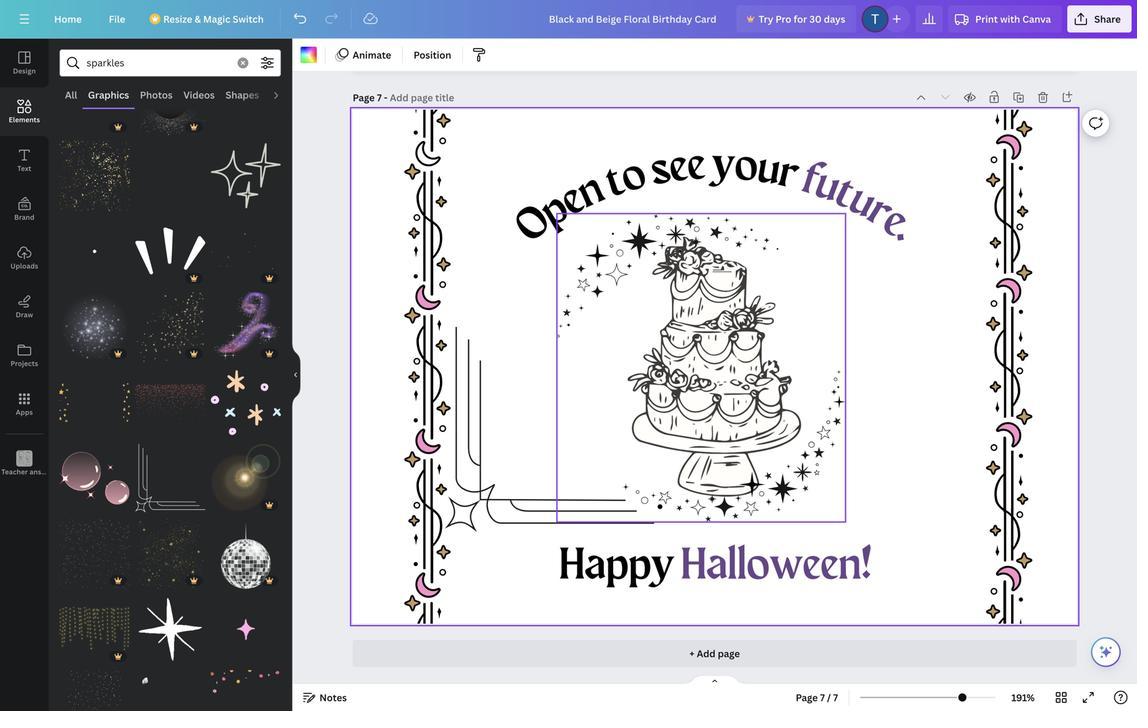 Task type: locate. For each thing, give the bounding box(es) containing it.
0 horizontal spatial r
[[775, 151, 803, 199]]

print with canva
[[976, 13, 1052, 25]]

page inside button
[[796, 691, 818, 704]]

Design title text field
[[538, 5, 731, 33]]

all button
[[60, 82, 83, 108]]

0 horizontal spatial 7
[[377, 91, 382, 104]]

silver stars and confetti background 0908 image
[[135, 65, 205, 135]]

golden sparkles illustration image
[[135, 519, 205, 589]]

o right n
[[617, 152, 651, 202]]

try pro for 30 days
[[759, 13, 846, 25]]

canva assistant image
[[1098, 644, 1115, 660]]

happy halloween!
[[560, 544, 872, 589]]

design button
[[0, 39, 49, 87]]

notes
[[320, 691, 347, 704]]

apps button
[[0, 380, 49, 429]]

u
[[754, 147, 784, 195], [809, 162, 846, 212], [842, 178, 883, 228]]

o left f at the top right of the page
[[733, 144, 760, 191]]

home
[[54, 13, 82, 25]]

canva
[[1023, 13, 1052, 25]]

Search elements search field
[[87, 50, 230, 76]]

egypt gold sprinkles simple square image
[[60, 141, 130, 211]]

file button
[[98, 5, 136, 33]]

resize
[[163, 13, 192, 25]]

0 horizontal spatial page
[[353, 91, 375, 104]]

0 vertical spatial page
[[353, 91, 375, 104]]

graphics button
[[83, 82, 135, 108]]

design
[[13, 66, 36, 76]]

show pages image
[[683, 674, 748, 685]]

graphics
[[88, 88, 129, 101]]

+ add page button
[[353, 640, 1077, 667]]

print with canva button
[[949, 5, 1062, 33]]

1 vertical spatial page
[[796, 691, 818, 704]]

halloween!
[[681, 544, 872, 589]]

for
[[794, 13, 808, 25]]

fairy magic sparkle image
[[211, 292, 281, 362]]

s e e
[[647, 144, 707, 195]]

0 horizontal spatial o
[[617, 152, 651, 202]]

answer
[[30, 467, 53, 476]]

1 horizontal spatial 7
[[820, 691, 825, 704]]

.
[[888, 210, 923, 252]]

uploads
[[10, 261, 38, 271]]

7 right /
[[834, 691, 838, 704]]

page left /
[[796, 691, 818, 704]]

with
[[1001, 13, 1021, 25]]

e
[[686, 144, 707, 190], [667, 145, 690, 192], [555, 177, 591, 225], [875, 199, 915, 246]]

draw
[[16, 310, 33, 319]]

share
[[1095, 13, 1121, 25]]

try pro for 30 days button
[[737, 5, 857, 33]]

/
[[827, 691, 831, 704]]

o inside y o u
[[733, 144, 760, 191]]

191%
[[1012, 691, 1035, 704]]

o
[[733, 144, 760, 191], [617, 152, 651, 202]]

page 7 / 7 button
[[791, 687, 844, 708]]

apps
[[16, 408, 33, 417]]

u inside y o u
[[754, 147, 784, 195]]

page
[[718, 647, 740, 660]]

0 horizontal spatial t
[[601, 159, 630, 206]]

photos
[[140, 88, 173, 101]]

notes button
[[298, 687, 352, 708]]

group
[[60, 65, 130, 135], [135, 65, 205, 135], [211, 65, 281, 135], [60, 132, 130, 211], [186, 132, 203, 149], [211, 132, 281, 211], [60, 208, 130, 286], [135, 216, 205, 286], [211, 216, 281, 286], [60, 284, 130, 362], [135, 284, 205, 362], [211, 284, 281, 362], [60, 359, 130, 438], [135, 359, 205, 438], [211, 359, 281, 438], [211, 435, 281, 513], [60, 443, 130, 513], [135, 443, 205, 513], [60, 511, 130, 589], [135, 511, 205, 589], [211, 511, 281, 589], [60, 586, 130, 665], [135, 586, 205, 665], [211, 586, 281, 665], [60, 662, 130, 711], [211, 662, 281, 711], [135, 670, 205, 711]]

shiny sparkles image
[[60, 292, 130, 362]]

luminous abstract sparkling image
[[211, 443, 281, 513]]

magic
[[203, 13, 231, 25]]

hide image
[[292, 342, 301, 407]]

teacher answer keys
[[1, 467, 70, 476]]

pro
[[776, 13, 792, 25]]

+ add page
[[690, 647, 740, 660]]

elements button
[[0, 87, 49, 136]]

7 left /
[[820, 691, 825, 704]]

&
[[195, 13, 201, 25]]

page 7 -
[[353, 91, 390, 104]]

1 horizontal spatial r
[[860, 189, 899, 237]]

share button
[[1068, 5, 1132, 33]]

191% button
[[1002, 687, 1046, 708]]

7 left -
[[377, 91, 382, 104]]

gold glitter dust image
[[135, 292, 205, 362]]

r
[[775, 151, 803, 199], [860, 189, 899, 237]]

t left s
[[601, 159, 630, 206]]

p
[[534, 186, 577, 236]]

+
[[690, 647, 695, 660]]

1 horizontal spatial page
[[796, 691, 818, 704]]

position button
[[408, 44, 457, 66]]

videos
[[184, 88, 215, 101]]

2 horizontal spatial 7
[[834, 691, 838, 704]]

videos button
[[178, 82, 220, 108]]

shiny disco ball image
[[211, 519, 281, 589]]

t
[[601, 159, 630, 206], [829, 171, 862, 218]]

projects
[[11, 359, 38, 368]]

happy
[[560, 544, 675, 589]]

7 for -
[[377, 91, 382, 104]]

7
[[377, 91, 382, 104], [820, 691, 825, 704], [834, 691, 838, 704]]

1 horizontal spatial o
[[733, 144, 760, 191]]

s
[[647, 147, 674, 195]]

y o u
[[712, 143, 784, 195]]

white sparkling stars image
[[60, 519, 130, 589]]

page
[[353, 91, 375, 104], [796, 691, 818, 704]]

page left -
[[353, 91, 375, 104]]

t right f at the top right of the page
[[829, 171, 862, 218]]



Task type: describe. For each thing, give the bounding box(es) containing it.
keys
[[55, 467, 70, 476]]

print
[[976, 13, 998, 25]]

7 for /
[[820, 691, 825, 704]]

all
[[65, 88, 77, 101]]

home link
[[43, 5, 93, 33]]

animate button
[[331, 44, 397, 66]]

sparkle decorative aesthetic image
[[211, 141, 281, 211]]

photos button
[[135, 82, 178, 108]]

draw button
[[0, 282, 49, 331]]

page for page 7 / 7
[[796, 691, 818, 704]]

text button
[[0, 136, 49, 185]]

resize & magic switch
[[163, 13, 264, 25]]

f
[[797, 157, 824, 204]]

main menu bar
[[0, 0, 1138, 39]]

page 7 / 7
[[796, 691, 838, 704]]

-
[[384, 91, 388, 104]]

shapes
[[226, 88, 259, 101]]

animate
[[353, 48, 391, 61]]

projects button
[[0, 331, 49, 380]]

elements
[[9, 115, 40, 124]]

sequin sparkles image
[[135, 367, 205, 438]]

days
[[824, 13, 846, 25]]

1 horizontal spatial t
[[829, 171, 862, 218]]

file
[[109, 13, 125, 25]]

y
[[712, 143, 736, 189]]

uploads button
[[0, 234, 49, 282]]

Page title text field
[[390, 91, 456, 104]]

;
[[23, 468, 25, 476]]

#ffffff image
[[301, 47, 317, 63]]

brand button
[[0, 185, 49, 234]]

teacher
[[1, 467, 28, 476]]

sparkling hanging lights image
[[60, 594, 130, 665]]

cute handdrawn school glitter image
[[211, 367, 281, 438]]

audio
[[270, 88, 297, 101]]

brand
[[14, 213, 35, 222]]

30
[[810, 13, 822, 25]]

try
[[759, 13, 774, 25]]

add
[[697, 647, 716, 660]]

page for page 7 -
[[353, 91, 375, 104]]

n
[[572, 167, 611, 217]]

egypt white gold sprinkles sparse rectangle image
[[60, 670, 130, 711]]

audio button
[[265, 82, 303, 108]]

text
[[17, 164, 31, 173]]

resize & magic switch button
[[142, 5, 275, 33]]

position
[[414, 48, 452, 61]]

art deco minimal christmas sparkle corner border image
[[135, 443, 205, 513]]

lined retro anime bubbles and sparkles image
[[60, 443, 130, 513]]

side panel tab list
[[0, 39, 70, 488]]

switch
[[233, 13, 264, 25]]

shapes button
[[220, 82, 265, 108]]

o
[[509, 199, 559, 252]]



Task type: vqa. For each thing, say whether or not it's contained in the screenshot.
leftmost "t"
yes



